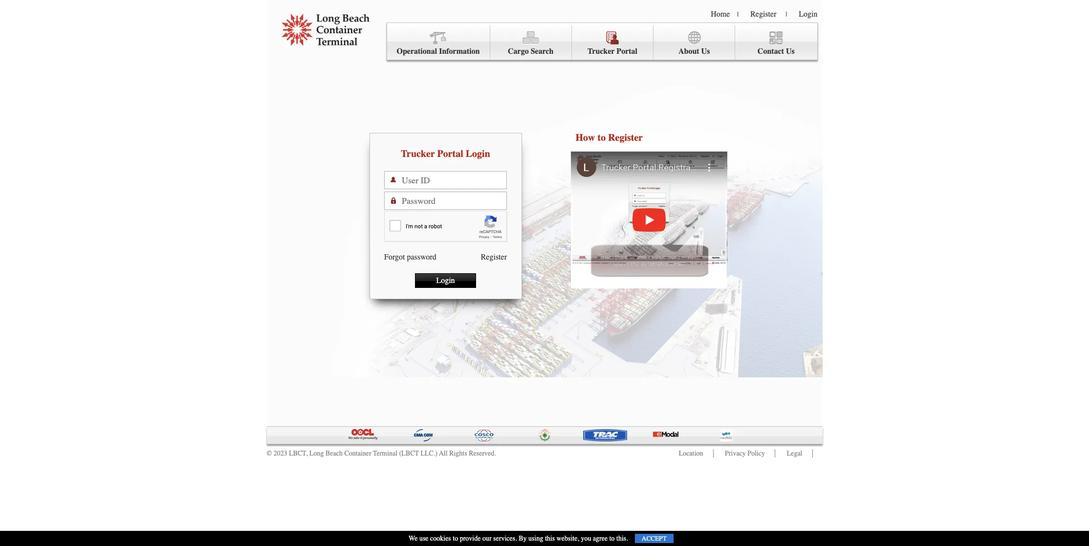 Task type: vqa. For each thing, say whether or not it's contained in the screenshot.
rightmost Map
no



Task type: locate. For each thing, give the bounding box(es) containing it.
us
[[702, 47, 710, 56], [786, 47, 795, 56]]

contact
[[758, 47, 785, 56]]

contact us link
[[736, 25, 817, 60]]

contact us
[[758, 47, 795, 56]]

this.
[[617, 535, 628, 543]]

login up contact us link
[[799, 10, 818, 19]]

we use cookies to provide our services. by using this website, you agree to this.
[[409, 535, 628, 543]]

privacy policy
[[725, 449, 765, 458]]

menu bar
[[387, 22, 818, 60]]

0 horizontal spatial us
[[702, 47, 710, 56]]

1 vertical spatial trucker
[[401, 148, 435, 159]]

trucker for trucker portal
[[588, 47, 615, 56]]

privacy policy link
[[725, 449, 765, 458]]

home link
[[711, 10, 730, 19]]

1 vertical spatial register link
[[481, 253, 507, 262]]

portal inside trucker portal link
[[617, 47, 638, 56]]

2 vertical spatial login
[[436, 276, 455, 285]]

1 horizontal spatial us
[[786, 47, 795, 56]]

©
[[267, 449, 272, 458]]

0 vertical spatial login
[[799, 10, 818, 19]]

login up user id text field
[[466, 148, 490, 159]]

login inside button
[[436, 276, 455, 285]]

how
[[576, 132, 595, 143]]

0 horizontal spatial login
[[436, 276, 455, 285]]

accept
[[642, 535, 667, 542]]

register
[[751, 10, 777, 19], [609, 132, 643, 143], [481, 253, 507, 262]]

1 horizontal spatial |
[[786, 10, 788, 19]]

trucker portal link
[[572, 25, 654, 60]]

(lbct
[[399, 449, 419, 458]]

trucker for trucker portal login
[[401, 148, 435, 159]]

0 horizontal spatial |
[[738, 10, 739, 19]]

2 horizontal spatial register
[[751, 10, 777, 19]]

us right "about"
[[702, 47, 710, 56]]

portal for trucker portal login
[[437, 148, 464, 159]]

1 | from the left
[[738, 10, 739, 19]]

us for about us
[[702, 47, 710, 56]]

2 vertical spatial register
[[481, 253, 507, 262]]

2023
[[274, 449, 287, 458]]

login for login link on the right top of page
[[799, 10, 818, 19]]

login link
[[799, 10, 818, 19]]

2 horizontal spatial login
[[799, 10, 818, 19]]

0 horizontal spatial portal
[[437, 148, 464, 159]]

login for login button
[[436, 276, 455, 285]]

1 vertical spatial login
[[466, 148, 490, 159]]

1 horizontal spatial register
[[609, 132, 643, 143]]

to right the how
[[598, 132, 606, 143]]

forgot
[[384, 253, 405, 262]]

accept button
[[635, 534, 674, 543]]

our
[[483, 535, 492, 543]]

trucker inside 'menu bar'
[[588, 47, 615, 56]]

0 vertical spatial register
[[751, 10, 777, 19]]

information
[[439, 47, 480, 56]]

we
[[409, 535, 418, 543]]

1 vertical spatial portal
[[437, 148, 464, 159]]

2 | from the left
[[786, 10, 788, 19]]

1 horizontal spatial trucker
[[588, 47, 615, 56]]

you
[[581, 535, 592, 543]]

to left this.
[[610, 535, 615, 543]]

0 horizontal spatial trucker
[[401, 148, 435, 159]]

about us link
[[654, 25, 736, 60]]

cargo
[[508, 47, 529, 56]]

cargo search
[[508, 47, 554, 56]]

0 vertical spatial trucker
[[588, 47, 615, 56]]

us right contact
[[786, 47, 795, 56]]

cookies
[[430, 535, 451, 543]]

0 vertical spatial portal
[[617, 47, 638, 56]]

login down password
[[436, 276, 455, 285]]

forgot password
[[384, 253, 437, 262]]

about
[[679, 47, 700, 56]]

2 us from the left
[[786, 47, 795, 56]]

portal
[[617, 47, 638, 56], [437, 148, 464, 159]]

to left provide
[[453, 535, 458, 543]]

this
[[545, 535, 555, 543]]

trucker
[[588, 47, 615, 56], [401, 148, 435, 159]]

1 vertical spatial register
[[609, 132, 643, 143]]

login
[[799, 10, 818, 19], [466, 148, 490, 159], [436, 276, 455, 285]]

agree
[[593, 535, 608, 543]]

| right home link
[[738, 10, 739, 19]]

menu bar containing operational information
[[387, 22, 818, 60]]

to
[[598, 132, 606, 143], [453, 535, 458, 543], [610, 535, 615, 543]]

1 us from the left
[[702, 47, 710, 56]]

© 2023 lbct, long beach container terminal (lbct llc.) all rights reserved.
[[267, 449, 496, 458]]

lbct,
[[289, 449, 308, 458]]

reserved.
[[469, 449, 496, 458]]

0 vertical spatial register link
[[751, 10, 777, 19]]

location
[[679, 449, 704, 458]]

using
[[529, 535, 544, 543]]

2 horizontal spatial to
[[610, 535, 615, 543]]

|
[[738, 10, 739, 19], [786, 10, 788, 19]]

1 horizontal spatial portal
[[617, 47, 638, 56]]

| left login link on the right top of page
[[786, 10, 788, 19]]

operational information link
[[387, 25, 490, 60]]

register link
[[751, 10, 777, 19], [481, 253, 507, 262]]

container
[[345, 449, 372, 458]]



Task type: describe. For each thing, give the bounding box(es) containing it.
0 horizontal spatial register link
[[481, 253, 507, 262]]

search
[[531, 47, 554, 56]]

website,
[[557, 535, 580, 543]]

password
[[407, 253, 437, 262]]

us for contact us
[[786, 47, 795, 56]]

User ID text field
[[402, 172, 507, 189]]

long
[[310, 449, 324, 458]]

privacy
[[725, 449, 746, 458]]

use
[[420, 535, 429, 543]]

services.
[[494, 535, 517, 543]]

legal
[[787, 449, 803, 458]]

login button
[[415, 273, 476, 288]]

how to register
[[576, 132, 643, 143]]

location link
[[679, 449, 704, 458]]

0 horizontal spatial to
[[453, 535, 458, 543]]

beach
[[326, 449, 343, 458]]

home
[[711, 10, 730, 19]]

0 horizontal spatial register
[[481, 253, 507, 262]]

legal link
[[787, 449, 803, 458]]

operational
[[397, 47, 437, 56]]

1 horizontal spatial to
[[598, 132, 606, 143]]

1 horizontal spatial register link
[[751, 10, 777, 19]]

provide
[[460, 535, 481, 543]]

rights
[[450, 449, 467, 458]]

all
[[439, 449, 448, 458]]

policy
[[748, 449, 765, 458]]

terminal
[[373, 449, 398, 458]]

llc.)
[[421, 449, 438, 458]]

about us
[[679, 47, 710, 56]]

portal for trucker portal
[[617, 47, 638, 56]]

cargo search link
[[490, 25, 572, 60]]

1 horizontal spatial login
[[466, 148, 490, 159]]

Password password field
[[402, 192, 507, 209]]

operational information
[[397, 47, 480, 56]]

by
[[519, 535, 527, 543]]

trucker portal
[[588, 47, 638, 56]]

forgot password link
[[384, 253, 437, 262]]

trucker portal login
[[401, 148, 490, 159]]



